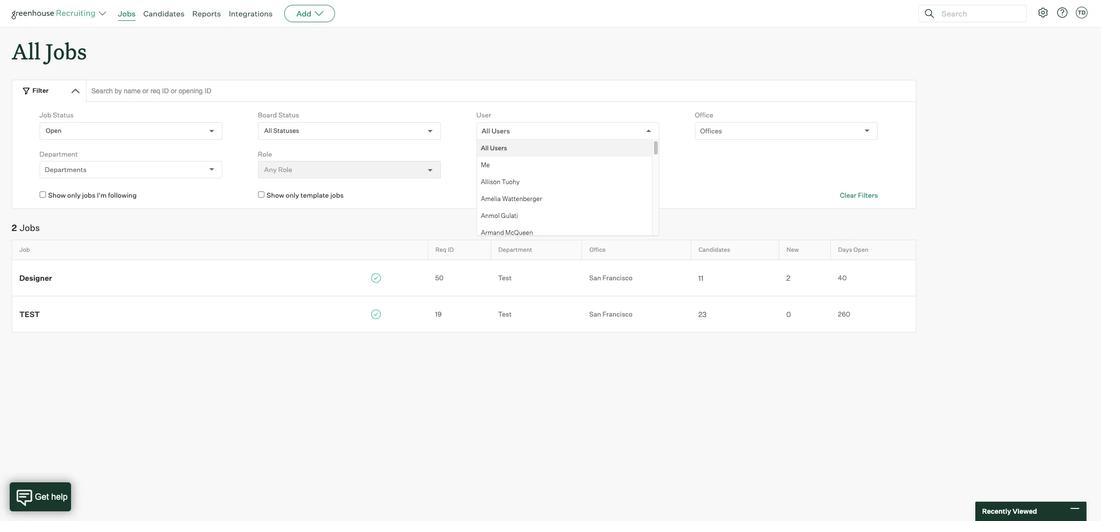 Task type: locate. For each thing, give the bounding box(es) containing it.
only for jobs
[[67, 191, 81, 199]]

job down 2 jobs
[[19, 246, 30, 254]]

0 vertical spatial san
[[590, 274, 602, 282]]

19
[[435, 310, 442, 319]]

2 test from the top
[[499, 310, 512, 318]]

clear
[[841, 191, 857, 199]]

0 horizontal spatial 2
[[12, 222, 17, 233]]

all
[[12, 37, 41, 65], [482, 127, 490, 135], [264, 127, 272, 134], [481, 144, 489, 152]]

san francisco
[[590, 274, 633, 282], [590, 310, 633, 318]]

1 horizontal spatial 2
[[787, 274, 791, 283]]

2 for 2
[[787, 274, 791, 283]]

0 vertical spatial open
[[46, 127, 62, 134]]

0 horizontal spatial job
[[19, 246, 30, 254]]

all users inside row group
[[481, 144, 507, 152]]

users up custom field
[[492, 127, 510, 135]]

1 show from the left
[[48, 191, 66, 199]]

all down user
[[482, 127, 490, 135]]

clear filters link
[[841, 191, 879, 200]]

jobs right "template"
[[331, 191, 344, 199]]

open right the days
[[854, 246, 869, 254]]

1 horizontal spatial status
[[279, 111, 299, 119]]

1 vertical spatial francisco
[[603, 310, 633, 318]]

0 vertical spatial san francisco
[[590, 274, 633, 282]]

1 vertical spatial open
[[854, 246, 869, 254]]

2 francisco from the top
[[603, 310, 633, 318]]

all users
[[482, 127, 510, 135], [481, 144, 507, 152]]

add
[[297, 9, 312, 18]]

custom
[[477, 150, 502, 158]]

2 vertical spatial jobs
[[20, 222, 40, 233]]

show right show only jobs i'm following checkbox
[[48, 191, 66, 199]]

departments
[[45, 166, 87, 174]]

san francisco for 11
[[590, 274, 633, 282]]

clear filters
[[841, 191, 879, 199]]

id
[[448, 246, 454, 254]]

recently viewed
[[983, 508, 1038, 516]]

1 san from the top
[[590, 274, 602, 282]]

1 vertical spatial job
[[19, 246, 30, 254]]

status for job status
[[53, 111, 74, 119]]

show for show only jobs i'm following
[[48, 191, 66, 199]]

0 vertical spatial candidates
[[143, 9, 185, 18]]

show right show only template jobs "checkbox"
[[267, 191, 284, 199]]

users down the 'all users' option
[[490, 144, 507, 152]]

1 san francisco from the top
[[590, 274, 633, 282]]

show for show only template jobs
[[267, 191, 284, 199]]

gulati
[[501, 212, 518, 219]]

users
[[492, 127, 510, 135], [490, 144, 507, 152]]

all down board
[[264, 127, 272, 134]]

1 horizontal spatial jobs
[[46, 37, 87, 65]]

2 horizontal spatial jobs
[[118, 9, 136, 18]]

2 san francisco from the top
[[590, 310, 633, 318]]

office
[[695, 111, 714, 119], [590, 246, 606, 254]]

0 vertical spatial 2
[[12, 222, 17, 233]]

1 status from the left
[[53, 111, 74, 119]]

add button
[[285, 5, 335, 22]]

0 horizontal spatial office
[[590, 246, 606, 254]]

test
[[499, 274, 512, 282], [499, 310, 512, 318]]

1 horizontal spatial show
[[267, 191, 284, 199]]

2 jobs
[[12, 222, 40, 233]]

allison
[[481, 178, 501, 185]]

anmol
[[481, 212, 500, 219]]

0 vertical spatial office
[[695, 111, 714, 119]]

1 vertical spatial office
[[590, 246, 606, 254]]

reports link
[[192, 9, 221, 18]]

open down job status
[[46, 127, 62, 134]]

jobs down greenhouse recruiting "image"
[[46, 37, 87, 65]]

jobs left i'm
[[82, 191, 96, 199]]

1 vertical spatial san francisco
[[590, 310, 633, 318]]

0 horizontal spatial jobs
[[20, 222, 40, 233]]

0 vertical spatial department
[[39, 150, 78, 158]]

Search by name or req ID or opening ID text field
[[86, 80, 917, 102]]

status
[[53, 111, 74, 119], [279, 111, 299, 119]]

status for board status
[[279, 111, 299, 119]]

open
[[46, 127, 62, 134], [854, 246, 869, 254]]

1 horizontal spatial candidates
[[699, 246, 731, 254]]

job
[[39, 111, 51, 119], [19, 246, 30, 254]]

all users down user
[[482, 127, 510, 135]]

board status
[[258, 111, 299, 119]]

jobs for all jobs
[[46, 37, 87, 65]]

new
[[787, 246, 800, 254]]

None field
[[482, 123, 485, 139]]

san for 23
[[590, 310, 602, 318]]

2 for 2 jobs
[[12, 222, 17, 233]]

candidates right jobs link
[[143, 9, 185, 18]]

1 vertical spatial test
[[499, 310, 512, 318]]

Show only template jobs checkbox
[[258, 192, 264, 198]]

jobs left candidates link
[[118, 9, 136, 18]]

francisco
[[603, 274, 633, 282], [603, 310, 633, 318]]

1 horizontal spatial office
[[695, 111, 714, 119]]

jobs down show only jobs i'm following checkbox
[[20, 222, 40, 233]]

2
[[12, 222, 17, 233], [787, 274, 791, 283]]

candidates
[[143, 9, 185, 18], [699, 246, 731, 254]]

all users down the 'all users' option
[[481, 144, 507, 152]]

1 only from the left
[[67, 191, 81, 199]]

only down departments
[[67, 191, 81, 199]]

jobs
[[82, 191, 96, 199], [331, 191, 344, 199]]

1 francisco from the top
[[603, 274, 633, 282]]

only
[[67, 191, 81, 199], [286, 191, 299, 199]]

1 horizontal spatial jobs
[[331, 191, 344, 199]]

1 vertical spatial all users
[[481, 144, 507, 152]]

0 vertical spatial job
[[39, 111, 51, 119]]

11
[[699, 274, 704, 283]]

job down filter
[[39, 111, 51, 119]]

0 horizontal spatial open
[[46, 127, 62, 134]]

0 link
[[780, 309, 831, 319]]

2 only from the left
[[286, 191, 299, 199]]

td button
[[1075, 5, 1090, 20]]

0 horizontal spatial department
[[39, 150, 78, 158]]

jobs
[[118, 9, 136, 18], [46, 37, 87, 65], [20, 222, 40, 233]]

candidates up 11 at bottom right
[[699, 246, 731, 254]]

department up departments
[[39, 150, 78, 158]]

template
[[301, 191, 329, 199]]

job for job status
[[39, 111, 51, 119]]

1 horizontal spatial open
[[854, 246, 869, 254]]

show
[[48, 191, 66, 199], [267, 191, 284, 199]]

2 san from the top
[[590, 310, 602, 318]]

1 horizontal spatial job
[[39, 111, 51, 119]]

1 vertical spatial department
[[499, 246, 533, 254]]

tuohy
[[502, 178, 520, 185]]

50
[[435, 274, 444, 282]]

anmol gulati
[[481, 212, 518, 219]]

1 horizontal spatial department
[[499, 246, 533, 254]]

1 test from the top
[[499, 274, 512, 282]]

candidates link
[[143, 9, 185, 18]]

1 vertical spatial candidates
[[699, 246, 731, 254]]

0 horizontal spatial jobs
[[82, 191, 96, 199]]

0 horizontal spatial show
[[48, 191, 66, 199]]

field
[[503, 150, 519, 158]]

1 vertical spatial jobs
[[46, 37, 87, 65]]

0 horizontal spatial status
[[53, 111, 74, 119]]

only left "template"
[[286, 191, 299, 199]]

i'm
[[97, 191, 107, 199]]

2 status from the left
[[279, 111, 299, 119]]

0 horizontal spatial only
[[67, 191, 81, 199]]

san
[[590, 274, 602, 282], [590, 310, 602, 318]]

1 vertical spatial san
[[590, 310, 602, 318]]

department down mcqueen
[[499, 246, 533, 254]]

11 link
[[692, 273, 780, 283]]

0 vertical spatial francisco
[[603, 274, 633, 282]]

1 horizontal spatial only
[[286, 191, 299, 199]]

department
[[39, 150, 78, 158], [499, 246, 533, 254]]

1 vertical spatial users
[[490, 144, 507, 152]]

test for 11
[[499, 274, 512, 282]]

2 show from the left
[[267, 191, 284, 199]]

0 vertical spatial users
[[492, 127, 510, 135]]

row group
[[477, 140, 652, 521]]

recently
[[983, 508, 1012, 516]]

0 vertical spatial test
[[499, 274, 512, 282]]

1 vertical spatial 2
[[787, 274, 791, 283]]



Task type: describe. For each thing, give the bounding box(es) containing it.
all up me
[[481, 144, 489, 152]]

test link
[[12, 309, 428, 320]]

designer link
[[12, 273, 428, 283]]

francisco for 23
[[603, 310, 633, 318]]

Search text field
[[940, 7, 1018, 21]]

filter
[[32, 87, 49, 94]]

40
[[839, 274, 847, 282]]

td button
[[1077, 7, 1088, 18]]

statuses
[[274, 127, 299, 134]]

allison tuohy
[[481, 178, 520, 185]]

user
[[477, 111, 492, 119]]

260
[[839, 310, 851, 318]]

only for template
[[286, 191, 299, 199]]

2 jobs from the left
[[331, 191, 344, 199]]

wattenberger
[[502, 195, 542, 202]]

2 link
[[780, 273, 831, 283]]

armand
[[481, 229, 504, 236]]

test
[[19, 310, 40, 319]]

req
[[436, 246, 447, 254]]

me
[[481, 161, 490, 169]]

23
[[699, 310, 707, 319]]

francisco for 11
[[603, 274, 633, 282]]

users inside row group
[[490, 144, 507, 152]]

show only jobs i'm following
[[48, 191, 137, 199]]

all up filter
[[12, 37, 41, 65]]

jobs link
[[118, 9, 136, 18]]

days open
[[839, 246, 869, 254]]

all jobs
[[12, 37, 87, 65]]

Show only jobs I'm following checkbox
[[39, 192, 46, 198]]

job for job
[[19, 246, 30, 254]]

greenhouse recruiting image
[[12, 8, 99, 19]]

23 link
[[692, 309, 780, 319]]

custom field
[[477, 150, 519, 158]]

configure image
[[1038, 7, 1050, 18]]

viewed
[[1013, 508, 1038, 516]]

0 horizontal spatial candidates
[[143, 9, 185, 18]]

following
[[108, 191, 137, 199]]

designer
[[19, 274, 52, 283]]

test for 23
[[499, 310, 512, 318]]

armand mcqueen
[[481, 229, 533, 236]]

td
[[1079, 9, 1087, 16]]

offices
[[701, 127, 723, 135]]

reports
[[192, 9, 221, 18]]

integrations
[[229, 9, 273, 18]]

amelia
[[481, 195, 501, 202]]

jobs for 2 jobs
[[20, 222, 40, 233]]

all statuses
[[264, 127, 299, 134]]

filters
[[859, 191, 879, 199]]

integrations link
[[229, 9, 273, 18]]

days
[[839, 246, 853, 254]]

san francisco for 23
[[590, 310, 633, 318]]

amelia wattenberger
[[481, 195, 542, 202]]

req id
[[436, 246, 454, 254]]

0 vertical spatial all users
[[482, 127, 510, 135]]

show only template jobs
[[267, 191, 344, 199]]

board
[[258, 111, 277, 119]]

1 jobs from the left
[[82, 191, 96, 199]]

0 vertical spatial jobs
[[118, 9, 136, 18]]

san for 11
[[590, 274, 602, 282]]

job status
[[39, 111, 74, 119]]

role
[[258, 150, 272, 158]]

all users option
[[482, 127, 510, 135]]

row group containing all users
[[477, 140, 652, 521]]

0
[[787, 310, 792, 319]]

mcqueen
[[506, 229, 533, 236]]



Task type: vqa. For each thing, say whether or not it's contained in the screenshot.
ARMAND MCQUEEN
yes



